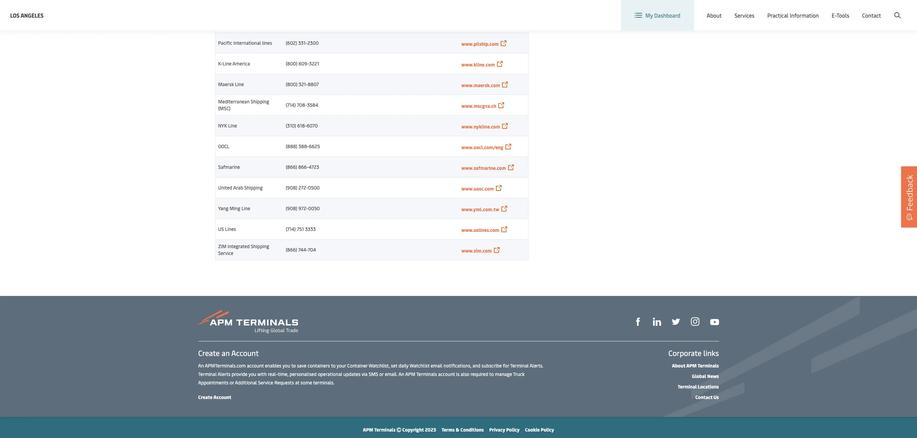 Task type: vqa. For each thing, say whether or not it's contained in the screenshot.


Task type: locate. For each thing, give the bounding box(es) containing it.
(800) for (800) 609-3221
[[286, 60, 298, 67]]

create right / on the top right of page
[[868, 6, 884, 14]]

dashboard
[[655, 12, 681, 19]]

shipping right arab
[[244, 185, 263, 191]]

1 (866) from the top
[[286, 164, 297, 170]]

0 horizontal spatial account
[[247, 363, 264, 369]]

an
[[222, 348, 230, 358]]

www.yml.com.tw link
[[462, 206, 500, 213]]

apmterminals.com
[[205, 363, 246, 369]]

0 vertical spatial contact
[[863, 12, 882, 19]]

1 vertical spatial you
[[249, 371, 256, 378]]

1 (714) from the top
[[286, 102, 296, 108]]

www.zim.com link
[[462, 248, 492, 254]]

0 vertical spatial or
[[380, 371, 384, 378]]

my
[[646, 12, 653, 19]]

1 horizontal spatial apm
[[406, 371, 416, 378]]

global inside button
[[787, 6, 803, 14]]

line
[[223, 60, 232, 67], [235, 81, 244, 88], [228, 122, 237, 129], [242, 205, 250, 212]]

line for maersk
[[235, 81, 244, 88]]

1 vertical spatial about
[[673, 363, 686, 369]]

create down appointments
[[198, 394, 213, 401]]

3333
[[305, 226, 316, 232]]

0 vertical spatial about
[[707, 12, 722, 19]]

0 vertical spatial create
[[868, 6, 884, 14]]

account up with at the bottom of page
[[247, 363, 264, 369]]

1 vertical spatial terminal
[[198, 371, 217, 378]]

1 horizontal spatial global
[[787, 6, 803, 14]]

(msc)
[[218, 105, 231, 112]]

0 vertical spatial terminal
[[511, 363, 529, 369]]

to left "your"
[[331, 363, 336, 369]]

or right sms
[[380, 371, 384, 378]]

about apm terminals link
[[673, 363, 719, 369]]

create left "an"
[[198, 348, 220, 358]]

1 horizontal spatial you
[[283, 363, 290, 369]]

contact
[[863, 12, 882, 19], [696, 394, 713, 401]]

0 horizontal spatial or
[[230, 380, 234, 386]]

0 horizontal spatial policy
[[507, 427, 520, 433]]

switch
[[727, 6, 743, 14]]

2 (908) from the top
[[286, 205, 298, 212]]

line right nyk
[[228, 122, 237, 129]]

(714) left 708-
[[286, 102, 296, 108]]

locations
[[698, 384, 719, 390]]

apmt footer logo image
[[198, 310, 298, 334]]

account right contact "dropdown button" on the right top of page
[[885, 6, 905, 14]]

or down alerts
[[230, 380, 234, 386]]

2 vertical spatial apm
[[363, 427, 374, 433]]

login
[[850, 6, 863, 14]]

www.mscgva.ch link
[[462, 103, 497, 109]]

arab
[[233, 185, 243, 191]]

privacy policy link
[[490, 427, 520, 433]]

service down with at the bottom of page
[[258, 380, 273, 386]]

manage
[[495, 371, 512, 378]]

1 vertical spatial contact
[[696, 394, 713, 401]]

contact us
[[696, 394, 719, 401]]

terminals down watchlist
[[417, 371, 437, 378]]

0 horizontal spatial terminals
[[374, 427, 396, 433]]

watchlist
[[410, 363, 430, 369]]

shipping right mediterranean on the left
[[251, 98, 269, 105]]

apm down corporate links
[[687, 363, 697, 369]]

terminals inside an apmterminals.com account enables you to save containers to your container watchlist, set daily watchlist email notifications, and subscribe for terminal alerts. terminal alerts provide you with real-time, personalised operational updates via sms or email. an apm terminals account is also required to manage truck appointments or additional service requests at some terminals.
[[417, 371, 437, 378]]

truck
[[513, 371, 525, 378]]

operational
[[318, 371, 342, 378]]

1 vertical spatial service
[[258, 380, 273, 386]]

service
[[218, 250, 234, 257], [258, 380, 273, 386]]

2 horizontal spatial terminal
[[678, 384, 697, 390]]

1 horizontal spatial terminal
[[511, 363, 529, 369]]

0 vertical spatial (866)
[[286, 164, 297, 170]]

1 horizontal spatial about
[[707, 12, 722, 19]]

shipping right integrated
[[251, 243, 269, 250]]

to down subscribe
[[490, 371, 494, 378]]

618-
[[297, 122, 307, 129]]

0 vertical spatial global
[[787, 6, 803, 14]]

service down zim
[[218, 250, 234, 257]]

744-
[[298, 247, 308, 253]]

apm terminals ⓒ copyright 2023
[[363, 427, 436, 433]]

terminal
[[511, 363, 529, 369], [198, 371, 217, 378], [678, 384, 697, 390]]

2 (800) from the top
[[286, 81, 298, 88]]

0 horizontal spatial about
[[673, 363, 686, 369]]

(908) left the 272-
[[286, 185, 298, 191]]

(866) left 744-
[[286, 247, 297, 253]]

2 vertical spatial terminals
[[374, 427, 396, 433]]

www.pilship.com link
[[462, 41, 499, 47]]

(714) left 751
[[286, 226, 296, 232]]

account
[[247, 363, 264, 369], [438, 371, 455, 378]]

terminals left ⓒ
[[374, 427, 396, 433]]

1 vertical spatial create
[[198, 348, 220, 358]]

line right ming
[[242, 205, 250, 212]]

1 horizontal spatial policy
[[541, 427, 555, 433]]

us
[[714, 394, 719, 401]]

to
[[291, 363, 296, 369], [331, 363, 336, 369], [490, 371, 494, 378]]

pacific
[[218, 40, 232, 46]]

0 vertical spatial (714)
[[286, 102, 296, 108]]

(866)
[[286, 164, 297, 170], [286, 247, 297, 253]]

866-
[[298, 164, 309, 170]]

corporate links
[[669, 348, 719, 358]]

save
[[297, 363, 307, 369]]

2 vertical spatial create
[[198, 394, 213, 401]]

an apmterminals.com account enables you to save containers to your container watchlist, set daily watchlist email notifications, and subscribe for terminal alerts. terminal alerts provide you with real-time, personalised operational updates via sms or email. an apm terminals account is also required to manage truck appointments or additional service requests at some terminals.
[[198, 363, 544, 386]]

create for create an account
[[198, 348, 220, 358]]

shape link
[[634, 317, 642, 326]]

1 horizontal spatial terminals
[[417, 371, 437, 378]]

0 vertical spatial an
[[198, 363, 204, 369]]

account down appointments
[[214, 394, 232, 401]]

2 (714) from the top
[[286, 226, 296, 232]]

yang
[[218, 205, 229, 212]]

0 horizontal spatial global
[[693, 373, 707, 380]]

0 horizontal spatial an
[[198, 363, 204, 369]]

2 vertical spatial terminal
[[678, 384, 697, 390]]

policy right cookie
[[541, 427, 555, 433]]

1 vertical spatial (714)
[[286, 226, 296, 232]]

line left america
[[223, 60, 232, 67]]

www.yml.com.tw
[[462, 206, 500, 213]]

tools
[[837, 12, 850, 19]]

my dashboard button
[[635, 0, 681, 31]]

an up appointments
[[198, 363, 204, 369]]

oocl
[[218, 143, 230, 150]]

(800) for (800) 321-8807
[[286, 81, 298, 88]]

(714)
[[286, 102, 296, 108], [286, 226, 296, 232]]

0 vertical spatial terminals
[[698, 363, 719, 369]]

1 vertical spatial account
[[231, 348, 259, 358]]

1 (800) from the top
[[286, 60, 298, 67]]

708-
[[297, 102, 307, 108]]

1 horizontal spatial service
[[258, 380, 273, 386]]

contact for contact us
[[696, 394, 713, 401]]

sms
[[369, 371, 378, 378]]

0 vertical spatial service
[[218, 250, 234, 257]]

terminal down global news
[[678, 384, 697, 390]]

an down daily
[[399, 371, 404, 378]]

terminal up appointments
[[198, 371, 217, 378]]

you up the time,
[[283, 363, 290, 369]]

(310)
[[286, 122, 296, 129]]

los angeles
[[10, 11, 44, 19]]

1 horizontal spatial to
[[331, 363, 336, 369]]

0 vertical spatial (908)
[[286, 185, 298, 191]]

an
[[198, 363, 204, 369], [399, 371, 404, 378]]

1 vertical spatial (908)
[[286, 205, 298, 212]]

1 vertical spatial global
[[693, 373, 707, 380]]

via
[[362, 371, 368, 378]]

0 vertical spatial apm
[[687, 363, 697, 369]]

pacific international lines
[[218, 40, 272, 46]]

shipping for united arab shipping
[[244, 185, 263, 191]]

account right "an"
[[231, 348, 259, 358]]

0 vertical spatial account
[[247, 363, 264, 369]]

(908) for (908) 972-0050
[[286, 205, 298, 212]]

line for k-
[[223, 60, 232, 67]]

some
[[301, 380, 312, 386]]

e-
[[832, 12, 837, 19]]

america
[[233, 60, 250, 67]]

(800) left 321-
[[286, 81, 298, 88]]

create inside login / create account 'link'
[[868, 6, 884, 14]]

1 vertical spatial shipping
[[244, 185, 263, 191]]

www.uslines.com link
[[462, 227, 500, 233]]

conditions
[[461, 427, 484, 433]]

enables
[[265, 363, 282, 369]]

about left switch
[[707, 12, 722, 19]]

for
[[503, 363, 510, 369]]

1 vertical spatial (800)
[[286, 81, 298, 88]]

0 horizontal spatial contact
[[696, 394, 713, 401]]

8807
[[308, 81, 319, 88]]

0 horizontal spatial you
[[249, 371, 256, 378]]

0 horizontal spatial apm
[[363, 427, 374, 433]]

2 horizontal spatial terminals
[[698, 363, 719, 369]]

0 vertical spatial account
[[885, 6, 905, 14]]

apm down daily
[[406, 371, 416, 378]]

0 vertical spatial shipping
[[251, 98, 269, 105]]

terminal up truck
[[511, 363, 529, 369]]

1 vertical spatial (866)
[[286, 247, 297, 253]]

(908)
[[286, 185, 298, 191], [286, 205, 298, 212]]

www.pilship.com
[[462, 41, 499, 47]]

k-line america
[[218, 60, 250, 67]]

shipping for zim integrated shipping service
[[251, 243, 269, 250]]

609-
[[299, 60, 309, 67]]

(714) for (714) 708-3584
[[286, 102, 296, 108]]

1 (908) from the top
[[286, 185, 298, 191]]

1 vertical spatial terminals
[[417, 371, 437, 378]]

www.mscgva.ch
[[462, 103, 497, 109]]

container
[[347, 363, 368, 369]]

(866) left 866-
[[286, 164, 297, 170]]

account left is
[[438, 371, 455, 378]]

terminals up "global news" link
[[698, 363, 719, 369]]

1 horizontal spatial contact
[[863, 12, 882, 19]]

2023
[[425, 427, 436, 433]]

account
[[885, 6, 905, 14], [231, 348, 259, 358], [214, 394, 232, 401]]

0 vertical spatial (800)
[[286, 60, 298, 67]]

policy for cookie policy
[[541, 427, 555, 433]]

maersk
[[218, 81, 234, 88]]

to left save
[[291, 363, 296, 369]]

maersk line
[[218, 81, 244, 88]]

1 vertical spatial account
[[438, 371, 455, 378]]

you left with at the bottom of page
[[249, 371, 256, 378]]

1 policy from the left
[[507, 427, 520, 433]]

line right maersk
[[235, 81, 244, 88]]

policy right privacy
[[507, 427, 520, 433]]

1 vertical spatial an
[[399, 371, 404, 378]]

appointments
[[198, 380, 229, 386]]

about down corporate
[[673, 363, 686, 369]]

daily
[[399, 363, 409, 369]]

0 horizontal spatial service
[[218, 250, 234, 257]]

331-
[[298, 40, 308, 46]]

set
[[391, 363, 398, 369]]

(800) left 609-
[[286, 60, 298, 67]]

apm left ⓒ
[[363, 427, 374, 433]]

2 (866) from the top
[[286, 247, 297, 253]]

0500
[[308, 185, 320, 191]]

global for global news
[[693, 373, 707, 380]]

e-tools button
[[832, 0, 850, 31]]

notifications,
[[444, 363, 472, 369]]

(908) left 972-
[[286, 205, 298, 212]]

2 vertical spatial shipping
[[251, 243, 269, 250]]

(866) for (866) 744-704
[[286, 247, 297, 253]]

(800) 321-8807
[[286, 81, 319, 88]]

2 policy from the left
[[541, 427, 555, 433]]

1 vertical spatial apm
[[406, 371, 416, 378]]

global for global menu
[[787, 6, 803, 14]]

instagram image
[[691, 318, 700, 326]]

shipping inside zim integrated shipping service
[[251, 243, 269, 250]]



Task type: describe. For each thing, give the bounding box(es) containing it.
www.safmarine.com
[[462, 165, 506, 171]]

at
[[295, 380, 300, 386]]

youtube image
[[711, 319, 719, 325]]

switch location
[[727, 6, 765, 14]]

terms
[[442, 427, 455, 433]]

0 horizontal spatial terminal
[[198, 371, 217, 378]]

apm inside an apmterminals.com account enables you to save containers to your container watchlist, set daily watchlist email notifications, and subscribe for terminal alerts. terminal alerts provide you with real-time, personalised operational updates via sms or email. an apm terminals account is also required to manage truck appointments or additional service requests at some terminals.
[[406, 371, 416, 378]]

1 horizontal spatial or
[[380, 371, 384, 378]]

6070
[[307, 122, 318, 129]]

(714) for (714) 751 3333
[[286, 226, 296, 232]]

email.
[[385, 371, 398, 378]]

k-
[[218, 60, 223, 67]]

service inside zim integrated shipping service
[[218, 250, 234, 257]]

global menu button
[[772, 0, 825, 20]]

feedback
[[905, 175, 916, 211]]

policy for privacy policy
[[507, 427, 520, 433]]

3584
[[307, 102, 318, 108]]

linkedin image
[[653, 318, 661, 326]]

create an account
[[198, 348, 259, 358]]

united arab shipping
[[218, 185, 263, 191]]

about for about
[[707, 12, 722, 19]]

terminal locations
[[678, 384, 719, 390]]

los angeles link
[[10, 11, 44, 20]]

www.oocl.com/eng link
[[462, 144, 504, 150]]

mediterranean
[[218, 98, 250, 105]]

services button
[[735, 0, 755, 31]]

0050
[[308, 205, 320, 212]]

account inside 'link'
[[885, 6, 905, 14]]

create for create account
[[198, 394, 213, 401]]

2300
[[308, 40, 319, 46]]

0 vertical spatial you
[[283, 363, 290, 369]]

about button
[[707, 0, 722, 31]]

privacy
[[490, 427, 506, 433]]

272-
[[299, 185, 308, 191]]

www.nykline.com link
[[462, 123, 501, 130]]

login / create account link
[[838, 0, 905, 20]]

1 horizontal spatial an
[[399, 371, 404, 378]]

(888) 388-6625
[[286, 143, 320, 150]]

email
[[431, 363, 443, 369]]

integrated
[[228, 243, 250, 250]]

my dashboard
[[646, 12, 681, 19]]

1 horizontal spatial account
[[438, 371, 455, 378]]

cookie policy
[[525, 427, 555, 433]]

subscribe
[[482, 363, 502, 369]]

(908) 272-0500
[[286, 185, 320, 191]]

global news link
[[693, 373, 719, 380]]

practical information
[[768, 12, 819, 19]]

facebook image
[[634, 318, 642, 326]]

(714) 708-3584
[[286, 102, 318, 108]]

updates
[[344, 371, 361, 378]]

www.uslines.com
[[462, 227, 500, 233]]

create account
[[198, 394, 232, 401]]

linkedin__x28_alt_x29__3_ link
[[653, 317, 661, 326]]

704
[[308, 247, 316, 253]]

nyk line
[[218, 122, 237, 129]]

shipping inside mediterranean shipping (msc)
[[251, 98, 269, 105]]

united
[[218, 185, 232, 191]]

www.zim.com
[[462, 248, 492, 254]]

personalised
[[290, 371, 317, 378]]

zim integrated shipping service
[[218, 243, 269, 257]]

www.safmarine.com link
[[462, 165, 506, 171]]

watchlist,
[[369, 363, 390, 369]]

2 horizontal spatial apm
[[687, 363, 697, 369]]

1 vertical spatial or
[[230, 380, 234, 386]]

terminals.
[[313, 380, 335, 386]]

2 horizontal spatial to
[[490, 371, 494, 378]]

2 vertical spatial account
[[214, 394, 232, 401]]

privacy policy
[[490, 427, 520, 433]]

your
[[337, 363, 346, 369]]

388-
[[299, 143, 309, 150]]

angeles
[[21, 11, 44, 19]]

972-
[[299, 205, 308, 212]]

contact for contact
[[863, 12, 882, 19]]

contact button
[[863, 0, 882, 31]]

6625
[[309, 143, 320, 150]]

(714) 751 3333
[[286, 226, 316, 232]]

&
[[456, 427, 460, 433]]

required
[[471, 371, 489, 378]]

with
[[258, 371, 267, 378]]

line for nyk
[[228, 122, 237, 129]]

time,
[[278, 371, 289, 378]]

www.kline.com
[[462, 61, 495, 68]]

service inside an apmterminals.com account enables you to save containers to your container watchlist, set daily watchlist email notifications, and subscribe for terminal alerts. terminal alerts provide you with real-time, personalised operational updates via sms or email. an apm terminals account is also required to manage truck appointments or additional service requests at some terminals.
[[258, 380, 273, 386]]

lines
[[225, 226, 236, 232]]

(866) for (866) 866-4723
[[286, 164, 297, 170]]

services
[[735, 12, 755, 19]]

3221
[[309, 60, 319, 67]]

cookie
[[525, 427, 540, 433]]

about for about apm terminals
[[673, 363, 686, 369]]

terms & conditions
[[442, 427, 484, 433]]

twitter image
[[672, 318, 680, 326]]

www.maersk.com link
[[462, 82, 500, 88]]

safmarine
[[218, 164, 240, 170]]

(908) for (908) 272-0500
[[286, 185, 298, 191]]

751
[[297, 226, 304, 232]]

0 horizontal spatial to
[[291, 363, 296, 369]]

copyright
[[403, 427, 424, 433]]

www.maersk.com
[[462, 82, 500, 88]]

contact us link
[[696, 394, 719, 401]]

ming
[[230, 205, 241, 212]]

instagram link
[[691, 317, 700, 326]]

(800) 609-3221
[[286, 60, 319, 67]]

ⓒ
[[397, 427, 402, 433]]

www.nykline.com
[[462, 123, 501, 130]]

create account link
[[198, 394, 232, 401]]

(866) 866-4723
[[286, 164, 319, 170]]

(888)
[[286, 143, 298, 150]]



